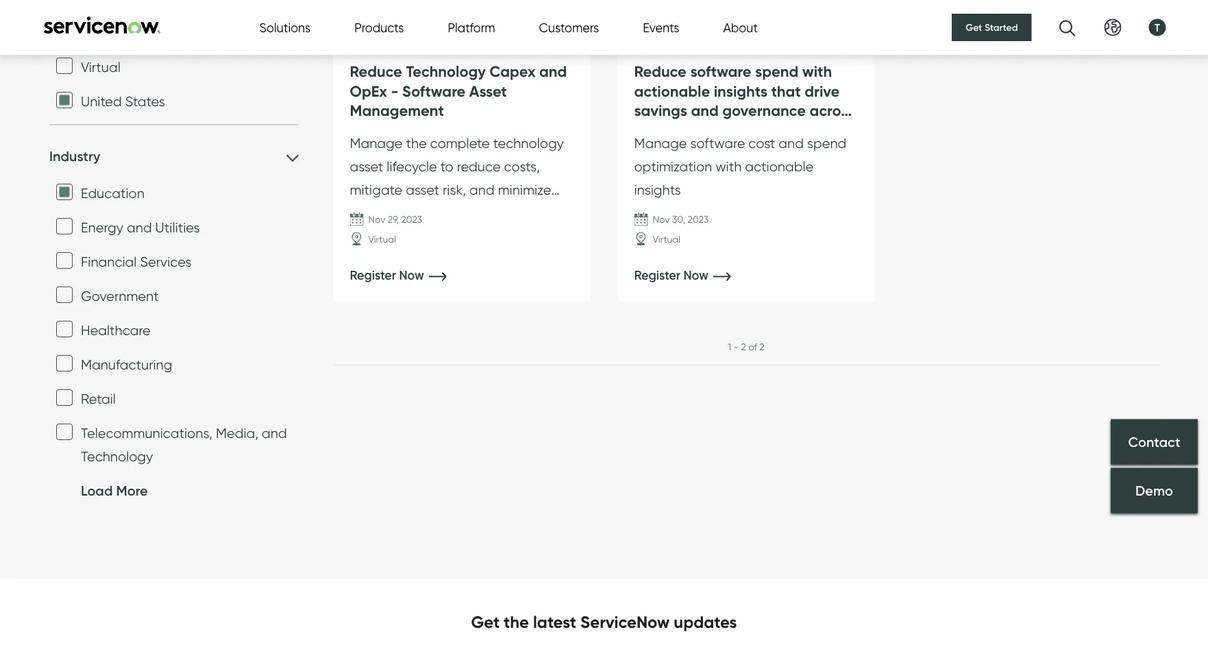 Task type: locate. For each thing, give the bounding box(es) containing it.
governance
[[723, 101, 806, 120]]

nov for reduce software spend with actionable insights that drive savings and governance across your saas & onprem licenses
[[653, 214, 670, 226]]

with
[[803, 62, 832, 81], [716, 158, 742, 175]]

insights up governance
[[714, 82, 768, 101]]

and right media,
[[262, 426, 287, 442]]

updates
[[674, 612, 737, 633]]

- up 'management'
[[391, 82, 399, 101]]

1 horizontal spatial manage
[[635, 135, 687, 151]]

education
[[81, 186, 144, 202]]

reduce up savings
[[635, 62, 687, 81]]

29,
[[388, 214, 399, 226]]

products
[[355, 20, 404, 35]]

government
[[81, 288, 159, 305]]

1 vertical spatial insights
[[635, 182, 681, 198]]

0 vertical spatial get
[[966, 21, 983, 33]]

1 horizontal spatial with
[[803, 62, 832, 81]]

that
[[772, 82, 801, 101]]

technology up the software
[[406, 62, 486, 81]]

platform button
[[448, 18, 495, 37]]

0 horizontal spatial the
[[406, 135, 427, 151]]

software down about
[[691, 62, 752, 81]]

reduce up opex
[[350, 62, 402, 81]]

software
[[402, 82, 466, 101]]

2 manage from the left
[[635, 135, 687, 151]]

2 left "of"
[[741, 341, 746, 353]]

and
[[540, 62, 567, 81], [691, 101, 719, 120], [779, 135, 804, 151], [470, 182, 495, 198], [127, 220, 152, 236], [262, 426, 287, 442]]

1 horizontal spatial virtual
[[369, 234, 396, 245]]

0 vertical spatial asset
[[350, 158, 384, 175]]

get started link
[[952, 14, 1032, 41]]

complete
[[430, 135, 490, 151]]

asset up mitigate
[[350, 158, 384, 175]]

more
[[116, 483, 148, 500]]

virtual for reduce software spend with actionable insights that drive savings and governance across your saas & onprem licenses
[[653, 234, 681, 245]]

1 vertical spatial -
[[734, 341, 739, 353]]

mitigate
[[350, 182, 403, 198]]

manage down 'management'
[[350, 135, 403, 151]]

retail
[[81, 391, 115, 408]]

technology up load more
[[81, 449, 153, 465]]

2
[[741, 341, 746, 353], [760, 341, 765, 353]]

actionable
[[635, 82, 710, 101], [746, 158, 814, 175]]

the left the latest
[[504, 612, 529, 633]]

media,
[[216, 426, 258, 442]]

spend
[[756, 62, 799, 81], [808, 135, 847, 151]]

cost
[[749, 135, 776, 151]]

across
[[810, 101, 855, 120]]

reduce
[[457, 158, 501, 175]]

manage the complete technology asset lifecycle to reduce costs, mitigate asset risk, and minimize license complexities
[[350, 135, 564, 221]]

and right capex
[[540, 62, 567, 81]]

0 horizontal spatial virtual
[[81, 59, 120, 76]]

with down &
[[716, 158, 742, 175]]

optimization
[[635, 158, 713, 175]]

actionable down cost
[[746, 158, 814, 175]]

saas
[[669, 121, 706, 140]]

1 horizontal spatial insights
[[714, 82, 768, 101]]

actionable up savings
[[635, 82, 710, 101]]

1 horizontal spatial technology
[[406, 62, 486, 81]]

2023 for reduce technology capex and opex - software asset management
[[401, 214, 422, 226]]

0 horizontal spatial 2023
[[401, 214, 422, 226]]

1 horizontal spatial 2023
[[688, 214, 709, 226]]

reduce for actionable
[[635, 62, 687, 81]]

customers button
[[539, 18, 599, 37]]

1 vertical spatial get
[[471, 612, 500, 633]]

1 horizontal spatial get
[[966, 21, 983, 33]]

reduce inside reduce technology capex and opex - software asset management
[[350, 62, 402, 81]]

1 vertical spatial technology
[[81, 449, 153, 465]]

spend down across
[[808, 135, 847, 151]]

1 vertical spatial software
[[691, 135, 746, 151]]

0 vertical spatial insights
[[714, 82, 768, 101]]

0 vertical spatial technology
[[406, 62, 486, 81]]

nov left 29,
[[369, 214, 386, 226]]

reduce technology capex and opex - software asset management
[[350, 62, 567, 120]]

started
[[985, 21, 1019, 33]]

virtual down 30,
[[653, 234, 681, 245]]

0 horizontal spatial actionable
[[635, 82, 710, 101]]

education option
[[56, 184, 72, 201]]

nov left 30,
[[653, 214, 670, 226]]

virtual
[[81, 59, 120, 76], [369, 234, 396, 245], [653, 234, 681, 245]]

healthcare
[[81, 323, 150, 339]]

0 horizontal spatial get
[[471, 612, 500, 633]]

manage
[[350, 135, 403, 151], [635, 135, 687, 151]]

1 horizontal spatial actionable
[[746, 158, 814, 175]]

0 vertical spatial the
[[406, 135, 427, 151]]

-
[[391, 82, 399, 101], [734, 341, 739, 353]]

insights down the optimization
[[635, 182, 681, 198]]

0 horizontal spatial manage
[[350, 135, 403, 151]]

software left cost
[[691, 135, 746, 151]]

0 vertical spatial -
[[391, 82, 399, 101]]

nov for reduce technology capex and opex - software asset management
[[369, 214, 386, 226]]

technology
[[406, 62, 486, 81], [81, 449, 153, 465]]

get started
[[966, 21, 1019, 33]]

load more button
[[56, 480, 148, 503]]

1 horizontal spatial 2
[[760, 341, 765, 353]]

0 horizontal spatial asset
[[350, 158, 384, 175]]

energy and utilities option
[[56, 218, 72, 235]]

and down reduce at the left
[[470, 182, 495, 198]]

asset down 'lifecycle'
[[406, 182, 440, 198]]

0 horizontal spatial -
[[391, 82, 399, 101]]

0 vertical spatial spend
[[756, 62, 799, 81]]

0 horizontal spatial reduce
[[350, 62, 402, 81]]

and inside telecommunications, media, and technology
[[262, 426, 287, 442]]

the inside manage the complete technology asset lifecycle to reduce costs, mitigate asset risk, and minimize license complexities
[[406, 135, 427, 151]]

and inside manage the complete technology asset lifecycle to reduce costs, mitigate asset risk, and minimize license complexities
[[470, 182, 495, 198]]

2023 right 30,
[[688, 214, 709, 226]]

1 2 from the left
[[741, 341, 746, 353]]

0 horizontal spatial nov
[[369, 214, 386, 226]]

1 vertical spatial the
[[504, 612, 529, 633]]

0 horizontal spatial 2
[[741, 341, 746, 353]]

products button
[[355, 18, 404, 37]]

telecommunications, media, and technology option
[[56, 424, 72, 441]]

2 software from the top
[[691, 135, 746, 151]]

insights
[[714, 82, 768, 101], [635, 182, 681, 198]]

1 horizontal spatial -
[[734, 341, 739, 353]]

technology inside telecommunications, media, and technology
[[81, 449, 153, 465]]

0 horizontal spatial spend
[[756, 62, 799, 81]]

management
[[350, 101, 444, 120]]

industry
[[49, 148, 100, 165]]

servicenow image
[[42, 16, 162, 34]]

with up drive
[[803, 62, 832, 81]]

industry button
[[49, 148, 298, 166]]

virtual up the united at the left of page
[[81, 59, 120, 76]]

2 nov from the left
[[653, 214, 670, 226]]

1 horizontal spatial reduce
[[635, 62, 687, 81]]

2023 for reduce software spend with actionable insights that drive savings and governance across your saas & onprem licenses
[[688, 214, 709, 226]]

savings
[[635, 101, 688, 120]]

1 2023 from the left
[[401, 214, 422, 226]]

0 horizontal spatial with
[[716, 158, 742, 175]]

load more
[[81, 483, 148, 500]]

united states option
[[56, 92, 72, 109]]

the up 'lifecycle'
[[406, 135, 427, 151]]

1 horizontal spatial spend
[[808, 135, 847, 151]]

country button
[[49, 22, 298, 40]]

of
[[749, 341, 758, 353]]

government option
[[56, 287, 72, 303]]

1 manage from the left
[[350, 135, 403, 151]]

1 horizontal spatial asset
[[406, 182, 440, 198]]

reduce inside reduce software spend with actionable insights that drive savings and governance across your saas & onprem licenses manage software cost and spend optimization with actionable insights
[[635, 62, 687, 81]]

2 2023 from the left
[[688, 214, 709, 226]]

get the latest servicenow updates
[[471, 612, 737, 633]]

manage up the optimization
[[635, 135, 687, 151]]

technology
[[493, 135, 564, 151]]

manufacturing
[[81, 357, 172, 373]]

1
[[728, 341, 732, 353]]

drive
[[805, 82, 840, 101]]

1 vertical spatial spend
[[808, 135, 847, 151]]

spend up 'that'
[[756, 62, 799, 81]]

1 horizontal spatial the
[[504, 612, 529, 633]]

virtual down 29,
[[369, 234, 396, 245]]

get
[[966, 21, 983, 33], [471, 612, 500, 633]]

get for get the latest servicenow updates
[[471, 612, 500, 633]]

1 reduce from the left
[[350, 62, 402, 81]]

- inside reduce technology capex and opex - software asset management
[[391, 82, 399, 101]]

1 nov from the left
[[369, 214, 386, 226]]

2023 right 29,
[[401, 214, 422, 226]]

virtual option
[[56, 58, 72, 74]]

the
[[406, 135, 427, 151], [504, 612, 529, 633]]

1 vertical spatial with
[[716, 158, 742, 175]]

software
[[691, 62, 752, 81], [691, 135, 746, 151]]

2 reduce from the left
[[635, 62, 687, 81]]

states
[[125, 94, 165, 110]]

- right 1
[[734, 341, 739, 353]]

0 vertical spatial software
[[691, 62, 752, 81]]

2023
[[401, 214, 422, 226], [688, 214, 709, 226]]

2 right "of"
[[760, 341, 765, 353]]

lifecycle
[[387, 158, 437, 175]]

reduce
[[350, 62, 402, 81], [635, 62, 687, 81]]

1 horizontal spatial nov
[[653, 214, 670, 226]]

asset
[[350, 158, 384, 175], [406, 182, 440, 198]]

0 horizontal spatial technology
[[81, 449, 153, 465]]

manage inside reduce software spend with actionable insights that drive savings and governance across your saas & onprem licenses manage software cost and spend optimization with actionable insights
[[635, 135, 687, 151]]

2 horizontal spatial virtual
[[653, 234, 681, 245]]

nov
[[369, 214, 386, 226], [653, 214, 670, 226]]



Task type: vqa. For each thing, say whether or not it's contained in the screenshot.
Analyst
no



Task type: describe. For each thing, give the bounding box(es) containing it.
1 - 2 of 2
[[728, 341, 765, 353]]

about
[[724, 20, 758, 35]]

energy
[[81, 220, 123, 236]]

and up financial services
[[127, 220, 152, 236]]

utilities
[[155, 220, 200, 236]]

and inside reduce technology capex and opex - software asset management
[[540, 62, 567, 81]]

and right cost
[[779, 135, 804, 151]]

licenses
[[783, 121, 838, 140]]

license
[[350, 205, 393, 221]]

and up &
[[691, 101, 719, 120]]

manage inside manage the complete technology asset lifecycle to reduce costs, mitigate asset risk, and minimize license complexities
[[350, 135, 403, 151]]

the for manage
[[406, 135, 427, 151]]

virtual for reduce technology capex and opex - software asset management
[[369, 234, 396, 245]]

onprem
[[723, 121, 779, 140]]

to
[[441, 158, 454, 175]]

energy and utilities
[[81, 220, 200, 236]]

country
[[49, 22, 100, 39]]

telecommunications,
[[81, 426, 212, 442]]

0 vertical spatial actionable
[[635, 82, 710, 101]]

solutions button
[[260, 18, 311, 37]]

customers
[[539, 20, 599, 35]]

services
[[140, 254, 191, 271]]

healthcare option
[[56, 321, 72, 338]]

financial services option
[[56, 253, 72, 269]]

united states
[[81, 94, 165, 110]]

manufacturing option
[[56, 356, 72, 372]]

costs,
[[504, 158, 540, 175]]

0 horizontal spatial insights
[[635, 182, 681, 198]]

asset
[[470, 82, 507, 101]]

nov 29, 2023
[[369, 214, 422, 226]]

opex
[[350, 82, 387, 101]]

complexities
[[396, 205, 475, 221]]

0 vertical spatial with
[[803, 62, 832, 81]]

solutions
[[260, 20, 311, 35]]

load
[[81, 483, 112, 500]]

reduce for opex
[[350, 62, 402, 81]]

get for get started
[[966, 21, 983, 33]]

30,
[[673, 214, 686, 226]]

about button
[[724, 18, 758, 37]]

nov 30, 2023
[[653, 214, 709, 226]]

reduce software spend with actionable insights that drive savings and governance across your saas & onprem licenses manage software cost and spend optimization with actionable insights
[[635, 62, 855, 198]]

capex
[[490, 62, 536, 81]]

platform
[[448, 20, 495, 35]]

technology inside reduce technology capex and opex - software asset management
[[406, 62, 486, 81]]

servicenow
[[581, 612, 670, 633]]

telecommunications, media, and technology
[[81, 426, 287, 465]]

retail option
[[56, 390, 72, 406]]

2 2 from the left
[[760, 341, 765, 353]]

latest
[[533, 612, 577, 633]]

financial
[[81, 254, 136, 271]]

united
[[81, 94, 122, 110]]

risk,
[[443, 182, 466, 198]]

your
[[635, 121, 665, 140]]

&
[[709, 121, 720, 140]]

1 vertical spatial asset
[[406, 182, 440, 198]]

events
[[643, 20, 680, 35]]

minimize
[[498, 182, 552, 198]]

1 software from the top
[[691, 62, 752, 81]]

1 vertical spatial actionable
[[746, 158, 814, 175]]

financial services
[[81, 254, 191, 271]]

events button
[[643, 18, 680, 37]]

the for get
[[504, 612, 529, 633]]



